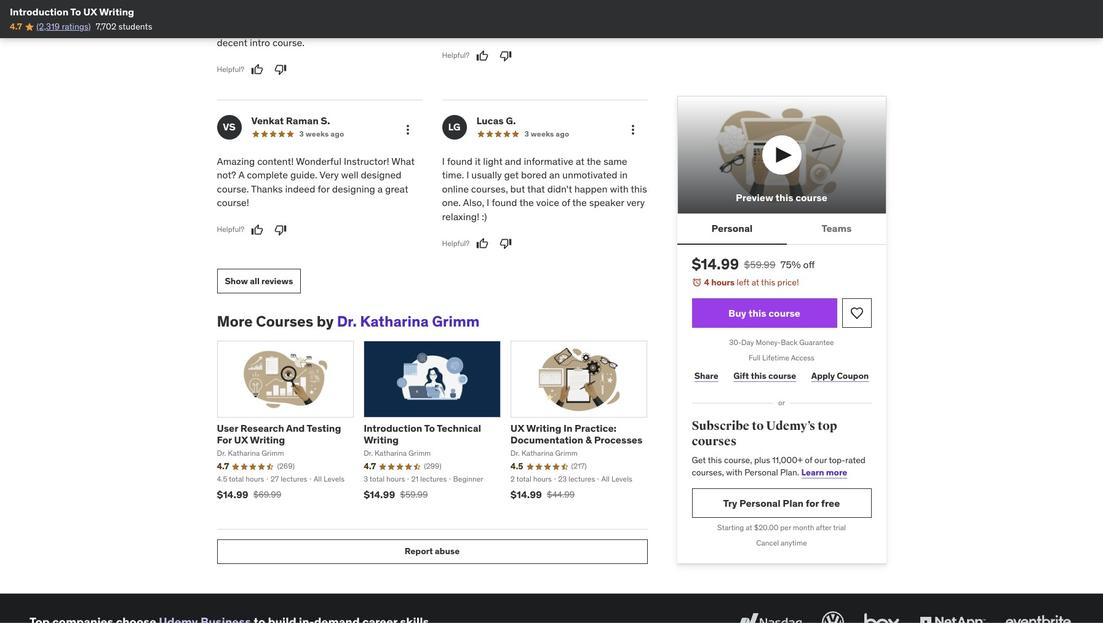 Task type: locate. For each thing, give the bounding box(es) containing it.
and inside i found it light and informative at the same time. i usually get bored an unmotivated in online courses, but that didn't happen with this one. also, i found the voice of the speaker very relaxing! :)
[[505, 155, 522, 167]]

ux writing in practice: documentation & processes link
[[511, 422, 643, 446]]

writing inside user research and testing for ux writing dr. katharina grimm
[[250, 434, 285, 446]]

more
[[826, 467, 848, 478]]

of inside went over a lot of good examples, had decent resources, and i like that she had exercises for us to work on during the course. a pretty decent intro course.
[[285, 0, 293, 7]]

this right gift
[[751, 370, 767, 381]]

she
[[326, 9, 342, 21]]

0 horizontal spatial is
[[529, 22, 536, 35]]

dr. inside ux writing in practice: documentation & processes dr. katharina grimm
[[511, 449, 520, 458]]

introduction
[[10, 6, 68, 18], [364, 422, 422, 434]]

for down very
[[318, 183, 330, 195]]

1 vertical spatial that
[[527, 183, 545, 195]]

0 vertical spatial and
[[265, 9, 281, 21]]

1 horizontal spatial total
[[370, 474, 385, 484]]

to left udemy's at the right
[[752, 418, 764, 434]]

0 horizontal spatial decent
[[217, 36, 248, 48]]

designing
[[332, 183, 375, 195]]

ago up wonderful on the top left
[[331, 129, 344, 138]]

1 vertical spatial to
[[424, 422, 435, 434]]

0 horizontal spatial ago
[[331, 129, 344, 138]]

weeks down s.
[[306, 129, 329, 138]]

2 all levels from the left
[[602, 474, 633, 484]]

over
[[242, 0, 261, 7]]

3 up the informative
[[525, 129, 529, 138]]

0 vertical spatial course.
[[325, 22, 357, 35]]

1 3 weeks ago from the left
[[299, 129, 344, 138]]

0 vertical spatial that
[[306, 9, 324, 21]]

1 horizontal spatial lectures
[[420, 474, 447, 484]]

2 3 weeks ago from the left
[[525, 129, 569, 138]]

1 horizontal spatial all levels
[[602, 474, 633, 484]]

lectures down 269 reviews element
[[281, 474, 307, 484]]

3 lectures from the left
[[569, 474, 595, 484]]

2 horizontal spatial 3
[[525, 129, 529, 138]]

0 horizontal spatial course.
[[217, 183, 249, 195]]

30-day money-back guarantee full lifetime access
[[729, 338, 834, 363]]

course
[[497, 22, 526, 35], [796, 191, 828, 203], [769, 307, 801, 319], [769, 370, 796, 381]]

0 horizontal spatial 4.5
[[217, 474, 227, 484]]

mark review by venkat raman s. as helpful image
[[251, 224, 263, 236]]

is right she
[[625, 0, 632, 7]]

off
[[803, 258, 815, 271]]

23 lectures
[[558, 474, 595, 484]]

lectures down "299 reviews" element
[[420, 474, 447, 484]]

2 lectures from the left
[[420, 474, 447, 484]]

back
[[781, 338, 798, 347]]

total up $14.99 $59.99
[[370, 474, 385, 484]]

the inside went over a lot of good examples, had decent resources, and i like that she had exercises for us to work on during the course. a pretty decent intro course.
[[309, 22, 323, 35]]

dr. up 3 total hours
[[364, 449, 373, 458]]

this inside "preview this course" button
[[776, 191, 794, 203]]

1 vertical spatial 4.5
[[217, 474, 227, 484]]

courses, inside i found it light and informative at the same time. i usually get bored an unmotivated in online courses, but that didn't happen with this one. also, i found the voice of the speaker very relaxing! :)
[[471, 183, 508, 195]]

2
[[511, 474, 515, 484]]

0 vertical spatial a
[[264, 0, 269, 7]]

for inside 'thanks indeed for designing a great course!'
[[318, 183, 330, 195]]

at up unmotivated
[[576, 155, 585, 167]]

of left our
[[805, 455, 813, 466]]

found down but
[[492, 196, 517, 209]]

2 horizontal spatial of
[[805, 455, 813, 466]]

course. up course!
[[217, 183, 249, 195]]

hours for introduction to technical writing
[[386, 474, 405, 484]]

anytime
[[781, 538, 807, 548]]

0 vertical spatial introduction
[[10, 6, 68, 18]]

a left pretty
[[360, 22, 366, 35]]

day
[[742, 338, 754, 347]]

1 horizontal spatial 4.5
[[511, 461, 523, 472]]

i up time.
[[442, 155, 445, 167]]

4.7 up 4.5 total hours in the bottom left of the page
[[217, 461, 229, 472]]

$14.99 up 4 at top right
[[692, 255, 739, 274]]

show all reviews button
[[217, 269, 301, 294]]

1 horizontal spatial 3 weeks ago
[[525, 129, 569, 138]]

to inside went over a lot of good examples, had decent resources, and i like that she had exercises for us to work on during the course. a pretty decent intro course.
[[229, 22, 238, 35]]

0 horizontal spatial had
[[344, 9, 361, 21]]

bored
[[521, 169, 547, 181]]

i left like
[[284, 9, 286, 21]]

2 horizontal spatial for
[[806, 497, 819, 509]]

processes
[[594, 434, 643, 446]]

personal inside button
[[712, 222, 753, 235]]

$59.99 for $14.99 $59.99 75% off
[[744, 258, 776, 271]]

0 horizontal spatial all levels
[[314, 474, 345, 484]]

and
[[286, 422, 305, 434]]

0 horizontal spatial in
[[564, 422, 573, 434]]

a down amazing
[[238, 169, 244, 181]]

good
[[296, 0, 318, 7]]

lectures down 217 reviews element
[[569, 474, 595, 484]]

the
[[565, 9, 579, 21], [309, 22, 323, 35], [480, 22, 494, 35], [587, 155, 601, 167], [519, 196, 534, 209], [573, 196, 587, 209]]

on
[[265, 22, 276, 35]]

introduction up 3 total hours
[[364, 422, 422, 434]]

2 levels from the left
[[612, 474, 633, 484]]

introduction to technical writing dr. katharina grimm
[[364, 422, 481, 458]]

weeks for raman
[[306, 129, 329, 138]]

that down bored
[[527, 183, 545, 195]]

:)
[[482, 210, 487, 223]]

instructor's
[[461, 0, 510, 7]]

ago up the informative
[[556, 129, 569, 138]]

2 horizontal spatial lectures
[[569, 474, 595, 484]]

this right get
[[708, 455, 722, 466]]

a left lot
[[264, 0, 269, 7]]

this inside i found it light and informative at the same time. i usually get bored an unmotivated in online courses, but that didn't happen with this one. also, i found the voice of the speaker very relaxing! :)
[[631, 183, 647, 195]]

this right buy
[[749, 307, 767, 319]]

delivery
[[513, 0, 547, 7]]

this inside gift this course link
[[751, 370, 767, 381]]

23
[[558, 474, 567, 484]]

4.7
[[10, 21, 22, 32], [217, 461, 229, 472], [364, 461, 376, 472]]

personal up $20.00 at the bottom
[[740, 497, 781, 509]]

3 weeks ago for raman
[[299, 129, 344, 138]]

this right preview
[[776, 191, 794, 203]]

0 horizontal spatial for
[[318, 183, 330, 195]]

(269)
[[277, 462, 295, 471]]

1 levels from the left
[[324, 474, 345, 484]]

all levels for user research and testing for ux writing
[[314, 474, 345, 484]]

helpful? left mark review by zsolt h. as helpful icon
[[442, 51, 470, 60]]

price!
[[778, 277, 799, 288]]

0 horizontal spatial introduction
[[10, 6, 68, 18]]

mark review by lucas g. as helpful image
[[476, 238, 489, 250]]

lectures for processes
[[569, 474, 595, 484]]

1 vertical spatial a
[[378, 183, 383, 195]]

the up my
[[565, 9, 579, 21]]

found up time.
[[447, 155, 473, 167]]

2 weeks from the left
[[531, 129, 554, 138]]

dr. down the for
[[217, 449, 226, 458]]

with down course,
[[726, 467, 743, 478]]

happen
[[575, 183, 608, 195]]

access
[[791, 353, 815, 363]]

and
[[265, 9, 281, 21], [505, 155, 522, 167]]

instructor!
[[344, 155, 389, 167]]

helpful? left mark review by lucas g. as helpful image
[[442, 238, 470, 248]]

all levels right 27 lectures
[[314, 474, 345, 484]]

user research and testing for ux writing link
[[217, 422, 341, 446]]

with
[[610, 183, 629, 195], [726, 467, 743, 478]]

1 horizontal spatial and
[[505, 155, 522, 167]]

for right 'exercises'
[[407, 9, 419, 21]]

4.7 for introduction to technical writing
[[364, 461, 376, 472]]

a down designed
[[378, 183, 383, 195]]

levels for user research and testing for ux writing
[[324, 474, 345, 484]]

2 vertical spatial for
[[806, 497, 819, 509]]

$14.99 $69.99
[[217, 488, 281, 501]]

writing up 7,702 students
[[99, 6, 134, 18]]

0 vertical spatial in
[[608, 9, 616, 21]]

students
[[118, 21, 152, 32]]

writing up 3 total hours
[[364, 434, 399, 446]]

this for preview
[[776, 191, 794, 203]]

or
[[778, 398, 785, 407]]

tab list
[[677, 214, 886, 245]]

1 vertical spatial in
[[564, 422, 573, 434]]

0 horizontal spatial levels
[[324, 474, 345, 484]]

1 horizontal spatial courses,
[[692, 467, 724, 478]]

beginner
[[453, 474, 483, 484]]

dr. inside introduction to technical writing dr. katharina grimm
[[364, 449, 373, 458]]

that inside went over a lot of good examples, had decent resources, and i like that she had exercises for us to work on during the course. a pretty decent intro course.
[[306, 9, 324, 21]]

this inside get this course, plus 11,000+ of our top-rated courses, with personal plan.
[[708, 455, 722, 466]]

0 vertical spatial at
[[576, 155, 585, 167]]

decent down us
[[217, 36, 248, 48]]

1 vertical spatial had
[[344, 9, 361, 21]]

0 horizontal spatial a
[[238, 169, 244, 181]]

not?
[[217, 169, 236, 181]]

1 horizontal spatial course.
[[273, 36, 305, 48]]

$14.99 down 3 total hours
[[364, 488, 395, 501]]

total for for
[[229, 474, 244, 484]]

month
[[793, 523, 814, 532]]

trial
[[833, 523, 846, 532]]

0 horizontal spatial 3 weeks ago
[[299, 129, 344, 138]]

grimm inside introduction to technical writing dr. katharina grimm
[[409, 449, 431, 458]]

0 vertical spatial $59.99
[[744, 258, 776, 271]]

course inside button
[[796, 191, 828, 203]]

at
[[576, 155, 585, 167], [752, 277, 759, 288], [746, 523, 752, 532]]

1 horizontal spatial to
[[752, 418, 764, 434]]

with down 'in'
[[610, 183, 629, 195]]

ux up 2
[[511, 422, 524, 434]]

0 vertical spatial 4.5
[[511, 461, 523, 472]]

1 ago from the left
[[331, 129, 344, 138]]

2 all from the left
[[602, 474, 610, 484]]

0 vertical spatial to
[[229, 22, 238, 35]]

3 up $14.99 $59.99
[[364, 474, 368, 484]]

introduction for introduction to technical writing dr. katharina grimm
[[364, 422, 422, 434]]

1 horizontal spatial for
[[407, 9, 419, 21]]

one.
[[442, 196, 461, 209]]

introduction inside introduction to technical writing dr. katharina grimm
[[364, 422, 422, 434]]

1 horizontal spatial had
[[367, 0, 384, 7]]

i inside went over a lot of good examples, had decent resources, and i like that she had exercises for us to work on during the course. a pretty decent intro course.
[[284, 9, 286, 21]]

relaxing!
[[442, 210, 479, 223]]

grimm inside ux writing in practice: documentation & processes dr. katharina grimm
[[555, 449, 578, 458]]

course. down during
[[273, 36, 305, 48]]

found
[[447, 155, 473, 167], [492, 196, 517, 209]]

above
[[538, 22, 565, 35]]

engaging!
[[559, 0, 603, 7]]

this inside buy this course button
[[749, 307, 767, 319]]

$14.99 for $14.99 $59.99 75% off
[[692, 255, 739, 274]]

1 horizontal spatial of
[[562, 196, 570, 209]]

at inside i found it light and informative at the same time. i usually get bored an unmotivated in online courses, but that didn't happen with this one. also, i found the voice of the speaker very relaxing! :)
[[576, 155, 585, 167]]

ux right the for
[[234, 434, 248, 446]]

with inside i found it light and informative at the same time. i usually get bored an unmotivated in online courses, but that didn't happen with this one. also, i found the voice of the speaker very relaxing! :)
[[610, 183, 629, 195]]

total for dr.
[[370, 474, 385, 484]]

katharina inside user research and testing for ux writing dr. katharina grimm
[[228, 449, 260, 458]]

to for technical
[[424, 422, 435, 434]]

to inside introduction to technical writing dr. katharina grimm
[[424, 422, 435, 434]]

1 horizontal spatial ago
[[556, 129, 569, 138]]

courses, down usually on the top of the page
[[471, 183, 508, 195]]

0 vertical spatial personal
[[712, 222, 753, 235]]

light
[[483, 155, 503, 167]]

0 horizontal spatial to
[[229, 22, 238, 35]]

introduction to ux writing
[[10, 6, 134, 18]]

had down examples, in the left top of the page
[[344, 9, 361, 21]]

report abuse
[[405, 546, 460, 557]]

3 weeks ago up the informative
[[525, 129, 569, 138]]

1 vertical spatial with
[[726, 467, 743, 478]]

in
[[620, 169, 628, 181]]

a
[[264, 0, 269, 7], [378, 183, 383, 195]]

and down lot
[[265, 9, 281, 21]]

tab list containing personal
[[677, 214, 886, 245]]

1 total from the left
[[229, 474, 244, 484]]

0 horizontal spatial lectures
[[281, 474, 307, 484]]

0 horizontal spatial total
[[229, 474, 244, 484]]

1 horizontal spatial with
[[726, 467, 743, 478]]

courses
[[692, 434, 737, 449]]

1 vertical spatial for
[[318, 183, 330, 195]]

topic.
[[581, 9, 606, 21]]

0 vertical spatial courses,
[[471, 183, 508, 195]]

3 total from the left
[[517, 474, 532, 484]]

1 weeks from the left
[[306, 129, 329, 138]]

0 horizontal spatial courses,
[[471, 183, 508, 195]]

3 for g.
[[525, 129, 529, 138]]

practice:
[[575, 422, 617, 434]]

0 vertical spatial to
[[70, 6, 81, 18]]

she
[[605, 0, 622, 7]]

course down lifetime
[[769, 370, 796, 381]]

total
[[229, 474, 244, 484], [370, 474, 385, 484], [517, 474, 532, 484]]

vs
[[223, 121, 236, 133]]

1 horizontal spatial weeks
[[531, 129, 554, 138]]

1 horizontal spatial a
[[378, 183, 383, 195]]

1 horizontal spatial 3
[[364, 474, 368, 484]]

thanks indeed for designing a great course!
[[217, 183, 408, 209]]

levels right 27 lectures
[[324, 474, 345, 484]]

1 vertical spatial course.
[[273, 36, 305, 48]]

full
[[749, 353, 761, 363]]

i up :)
[[487, 196, 489, 209]]

$14.99 for $14.99 $69.99
[[217, 488, 248, 501]]

volkswagen image
[[820, 609, 847, 623]]

1 vertical spatial courses,
[[692, 467, 724, 478]]

helpful? left mark review by anne j. as helpful image
[[217, 64, 244, 74]]

well
[[341, 169, 359, 181]]

$14.99 $59.99 75% off
[[692, 255, 815, 274]]

1 vertical spatial $59.99
[[400, 489, 428, 500]]

3 down raman
[[299, 129, 304, 138]]

$59.99 up 4 hours left at this price!
[[744, 258, 776, 271]]

1 vertical spatial introduction
[[364, 422, 422, 434]]

personal button
[[677, 214, 787, 244]]

4
[[704, 277, 710, 288]]

1 horizontal spatial decent
[[386, 0, 417, 7]]

rated
[[846, 455, 866, 466]]

0 vertical spatial with
[[610, 183, 629, 195]]

course down knowledgeable
[[497, 22, 526, 35]]

3 weeks ago down s.
[[299, 129, 344, 138]]

course inside button
[[769, 307, 801, 319]]

2 vertical spatial of
[[805, 455, 813, 466]]

wishlist image
[[849, 306, 864, 321]]

preview this course button
[[677, 96, 886, 214]]

ago for lucas g.
[[556, 129, 569, 138]]

in inside the instructor's delivery is engaging! she is really knowledgeable about the topic. in general, the course is above my expectations.
[[608, 9, 616, 21]]

4.5 for 4.5
[[511, 461, 523, 472]]

$59.99 inside the $14.99 $59.99 75% off
[[744, 258, 776, 271]]

1 lectures from the left
[[281, 474, 307, 484]]

$59.99
[[744, 258, 776, 271], [400, 489, 428, 500]]

1 horizontal spatial found
[[492, 196, 517, 209]]

venkat raman s.
[[251, 114, 330, 127]]

that down good
[[306, 9, 324, 21]]

for left free
[[806, 497, 819, 509]]

decent up 'exercises'
[[386, 0, 417, 7]]

dr. right by
[[337, 312, 357, 331]]

in left &
[[564, 422, 573, 434]]

nasdaq image
[[734, 609, 805, 623]]

a
[[360, 22, 366, 35], [238, 169, 244, 181]]

is left the above
[[529, 22, 536, 35]]

this up very
[[631, 183, 647, 195]]

all right 27 lectures
[[314, 474, 322, 484]]

hours right 4 at top right
[[711, 277, 735, 288]]

all levels down processes
[[602, 474, 633, 484]]

hours up $14.99 $44.99
[[533, 474, 552, 484]]

0 vertical spatial had
[[367, 0, 384, 7]]

mark review by venkat raman s. as unhelpful image
[[275, 224, 287, 236]]

2 vertical spatial at
[[746, 523, 752, 532]]

of right lot
[[285, 0, 293, 7]]

1 horizontal spatial levels
[[612, 474, 633, 484]]

4.7 left (2,319
[[10, 21, 22, 32]]

(2,319 ratings)
[[37, 21, 91, 32]]

weeks up the informative
[[531, 129, 554, 138]]

personal down preview
[[712, 222, 753, 235]]

4.5 up $14.99 $69.99
[[217, 474, 227, 484]]

1 all from the left
[[314, 474, 322, 484]]

1 all levels from the left
[[314, 474, 345, 484]]

teams
[[822, 222, 852, 235]]

dr.
[[337, 312, 357, 331], [217, 449, 226, 458], [364, 449, 373, 458], [511, 449, 520, 458]]

hours up $14.99 $59.99
[[386, 474, 405, 484]]

courses, down get
[[692, 467, 724, 478]]

4.5 for 4.5 total hours
[[217, 474, 227, 484]]

of inside get this course, plus 11,000+ of our top-rated courses, with personal plan.
[[805, 455, 813, 466]]

course. down 'she' in the top of the page
[[325, 22, 357, 35]]

all
[[314, 474, 322, 484], [602, 474, 610, 484]]

1 horizontal spatial ux
[[234, 434, 248, 446]]

ux up ratings)
[[83, 6, 97, 18]]

ago
[[331, 129, 344, 138], [556, 129, 569, 138]]

1 vertical spatial of
[[562, 196, 570, 209]]

hours up $14.99 $69.99
[[246, 474, 264, 484]]

to up ratings)
[[70, 6, 81, 18]]

to
[[70, 6, 81, 18], [424, 422, 435, 434]]

is up about
[[549, 0, 557, 7]]

the down happen
[[573, 196, 587, 209]]

2 horizontal spatial 4.7
[[364, 461, 376, 472]]

0 horizontal spatial and
[[265, 9, 281, 21]]

1 horizontal spatial is
[[549, 0, 557, 7]]

lg
[[448, 121, 461, 133]]

1 vertical spatial to
[[752, 418, 764, 434]]

personal down plus
[[745, 467, 778, 478]]

learn more
[[802, 467, 848, 478]]

total right 2
[[517, 474, 532, 484]]

great
[[385, 183, 408, 195]]

in down she
[[608, 9, 616, 21]]

$14.99 for $14.99 $59.99
[[364, 488, 395, 501]]

at right left
[[752, 277, 759, 288]]

additional actions for review by lucas g. image
[[626, 122, 640, 137]]

the down knowledgeable
[[480, 22, 494, 35]]

0 horizontal spatial weeks
[[306, 129, 329, 138]]

$59.99 down 21
[[400, 489, 428, 500]]

work
[[241, 22, 262, 35]]

i right time.
[[467, 169, 469, 181]]

1 horizontal spatial introduction
[[364, 422, 422, 434]]

a inside went over a lot of good examples, had decent resources, and i like that she had exercises for us to work on during the course. a pretty decent intro course.
[[264, 0, 269, 7]]

the right during
[[309, 22, 323, 35]]

0 vertical spatial for
[[407, 9, 419, 21]]

2 horizontal spatial total
[[517, 474, 532, 484]]

writing left &
[[526, 422, 562, 434]]

1 vertical spatial and
[[505, 155, 522, 167]]

mark review by zsolt h. as helpful image
[[476, 50, 489, 62]]

1 horizontal spatial to
[[424, 422, 435, 434]]

0 vertical spatial decent
[[386, 0, 417, 7]]

all for writing
[[314, 474, 322, 484]]

1 horizontal spatial in
[[608, 9, 616, 21]]

writing left and
[[250, 434, 285, 446]]

1 horizontal spatial $59.99
[[744, 258, 776, 271]]

helpful? for mark review by lucas g. as helpful image
[[442, 238, 470, 248]]

starting
[[718, 523, 744, 532]]

2 ago from the left
[[556, 129, 569, 138]]

0 horizontal spatial that
[[306, 9, 324, 21]]

show all reviews
[[225, 275, 293, 286]]

$59.99 for $14.99 $59.99
[[400, 489, 428, 500]]

helpful?
[[442, 51, 470, 60], [217, 64, 244, 74], [217, 225, 244, 234], [442, 238, 470, 248]]

2 vertical spatial course.
[[217, 183, 249, 195]]

total up $14.99 $69.99
[[229, 474, 244, 484]]

2 horizontal spatial is
[[625, 0, 632, 7]]

2 horizontal spatial ux
[[511, 422, 524, 434]]

1 horizontal spatial all
[[602, 474, 610, 484]]

to left technical
[[424, 422, 435, 434]]

$59.99 inside $14.99 $59.99
[[400, 489, 428, 500]]

g.
[[506, 114, 516, 127]]

this for gift
[[751, 370, 767, 381]]

1 vertical spatial personal
[[745, 467, 778, 478]]

3 weeks ago for g.
[[525, 129, 569, 138]]

2 horizontal spatial course.
[[325, 22, 357, 35]]

about
[[537, 9, 563, 21]]

to right us
[[229, 22, 238, 35]]

1 vertical spatial a
[[238, 169, 244, 181]]

course,
[[724, 455, 752, 466]]

299 reviews element
[[424, 462, 442, 472]]

for inside went over a lot of good examples, had decent resources, and i like that she had exercises for us to work on during the course. a pretty decent intro course.
[[407, 9, 419, 21]]

1 vertical spatial decent
[[217, 36, 248, 48]]

0 horizontal spatial $59.99
[[400, 489, 428, 500]]

2 total from the left
[[370, 474, 385, 484]]



Task type: vqa. For each thing, say whether or not it's contained in the screenshot.
the right $59.99
yes



Task type: describe. For each thing, give the bounding box(es) containing it.
but
[[510, 183, 525, 195]]

box image
[[861, 609, 903, 623]]

total for documentation
[[517, 474, 532, 484]]

introduction for introduction to ux writing
[[10, 6, 68, 18]]

share
[[695, 370, 719, 381]]

courses, inside get this course, plus 11,000+ of our top-rated courses, with personal plan.
[[692, 467, 724, 478]]

that inside i found it light and informative at the same time. i usually get bored an unmotivated in online courses, but that didn't happen with this one. also, i found the voice of the speaker very relaxing! :)
[[527, 183, 545, 195]]

all for processes
[[602, 474, 610, 484]]

mark review by anne j. as unhelpful image
[[275, 63, 287, 76]]

this for get
[[708, 455, 722, 466]]

course for buy this course
[[769, 307, 801, 319]]

indeed
[[285, 183, 315, 195]]

1 vertical spatial found
[[492, 196, 517, 209]]

a inside 'thanks indeed for designing a great course!'
[[378, 183, 383, 195]]

all levels for ux writing in practice: documentation & processes
[[602, 474, 633, 484]]

cancel
[[756, 538, 779, 548]]

more courses by dr. katharina grimm
[[217, 312, 480, 331]]

4.7 for user research and testing for ux writing
[[217, 461, 229, 472]]

teams button
[[787, 214, 886, 244]]

lectures for writing
[[281, 474, 307, 484]]

for
[[217, 434, 232, 446]]

reviews
[[262, 275, 293, 286]]

hours for user research and testing for ux writing
[[246, 474, 264, 484]]

time.
[[442, 169, 464, 181]]

testing
[[307, 422, 341, 434]]

0 horizontal spatial found
[[447, 155, 473, 167]]

by
[[317, 312, 334, 331]]

course!
[[217, 196, 249, 209]]

to for ux
[[70, 6, 81, 18]]

3 total hours
[[364, 474, 405, 484]]

weeks for g.
[[531, 129, 554, 138]]

a inside amazing content! wonderful instructor! what not? a complete guide. very well designed course.
[[238, 169, 244, 181]]

mark review by zsolt h. as unhelpful image
[[500, 50, 512, 62]]

same
[[604, 155, 627, 167]]

additional actions for review by venkat raman s. image
[[400, 122, 415, 137]]

$14.99 $59.99
[[364, 488, 428, 501]]

i found it light and informative at the same time. i usually get bored an unmotivated in online courses, but that didn't happen with this one. also, i found the voice of the speaker very relaxing! :)
[[442, 155, 647, 223]]

wonderful
[[296, 155, 342, 167]]

exercises
[[363, 9, 404, 21]]

ux writing in practice: documentation & processes dr. katharina grimm
[[511, 422, 643, 458]]

$14.99 $44.99
[[511, 488, 575, 501]]

abuse
[[435, 546, 460, 557]]

resources,
[[217, 9, 263, 21]]

general,
[[442, 22, 478, 35]]

grimm inside user research and testing for ux writing dr. katharina grimm
[[262, 449, 284, 458]]

intro
[[250, 36, 270, 48]]

really
[[442, 9, 466, 21]]

apply coupon
[[811, 370, 869, 381]]

and inside went over a lot of good examples, had decent resources, and i like that she had exercises for us to work on during the course. a pretty decent intro course.
[[265, 9, 281, 21]]

gift this course
[[734, 370, 796, 381]]

try personal plan for free link
[[692, 489, 872, 518]]

(217)
[[571, 462, 587, 471]]

it
[[475, 155, 481, 167]]

75%
[[781, 258, 801, 271]]

helpful? for mark review by zsolt h. as helpful icon
[[442, 51, 470, 60]]

user
[[217, 422, 238, 434]]

11,000+
[[772, 455, 803, 466]]

course for gift this course
[[769, 370, 796, 381]]

courses
[[256, 312, 313, 331]]

report abuse button
[[217, 540, 648, 564]]

our
[[815, 455, 827, 466]]

very
[[627, 196, 645, 209]]

subscribe to udemy's top courses
[[692, 418, 837, 449]]

us
[[217, 22, 227, 35]]

also,
[[463, 196, 484, 209]]

21
[[411, 474, 419, 484]]

alarm image
[[692, 277, 702, 287]]

writing inside introduction to technical writing dr. katharina grimm
[[364, 434, 399, 446]]

at inside 'starting at $20.00 per month after trial cancel anytime'
[[746, 523, 752, 532]]

buy this course button
[[692, 299, 837, 328]]

$14.99 for $14.99 $44.99
[[511, 488, 542, 501]]

a inside went over a lot of good examples, had decent resources, and i like that she had exercises for us to work on during the course. a pretty decent intro course.
[[360, 22, 366, 35]]

the down but
[[519, 196, 534, 209]]

left
[[737, 277, 750, 288]]

complete
[[247, 169, 288, 181]]

this for buy
[[749, 307, 767, 319]]

0 horizontal spatial 4.7
[[10, 21, 22, 32]]

in inside ux writing in practice: documentation & processes dr. katharina grimm
[[564, 422, 573, 434]]

like
[[289, 9, 304, 21]]

learn
[[802, 467, 824, 478]]

helpful? for mark review by venkat raman s. as helpful icon
[[217, 225, 244, 234]]

netapp image
[[917, 609, 988, 623]]

thanks
[[251, 183, 283, 195]]

guide.
[[290, 169, 317, 181]]

mark review by lucas g. as unhelpful image
[[500, 238, 512, 250]]

informative
[[524, 155, 574, 167]]

mark review by anne j. as helpful image
[[251, 63, 263, 76]]

this left price!
[[761, 277, 775, 288]]

217 reviews element
[[571, 462, 587, 472]]

27 lectures
[[271, 474, 307, 484]]

course. inside amazing content! wonderful instructor! what not? a complete guide. very well designed course.
[[217, 183, 249, 195]]

preview this course
[[736, 191, 828, 203]]

eventbrite image
[[1003, 609, 1074, 623]]

3 for raman
[[299, 129, 304, 138]]

dr. inside user research and testing for ux writing dr. katharina grimm
[[217, 449, 226, 458]]

unmotivated
[[562, 169, 618, 181]]

&
[[586, 434, 592, 446]]

research
[[240, 422, 284, 434]]

user research and testing for ux writing dr. katharina grimm
[[217, 422, 341, 458]]

katharina inside introduction to technical writing dr. katharina grimm
[[375, 449, 407, 458]]

top-
[[829, 455, 846, 466]]

learn more link
[[802, 467, 848, 478]]

lucas
[[477, 114, 504, 127]]

of inside i found it light and informative at the same time. i usually get bored an unmotivated in online courses, but that didn't happen with this one. also, i found the voice of the speaker very relaxing! :)
[[562, 196, 570, 209]]

per
[[780, 523, 791, 532]]

share button
[[692, 364, 721, 388]]

ago for venkat raman s.
[[331, 129, 344, 138]]

amazing content! wonderful instructor! what not? a complete guide. very well designed course.
[[217, 155, 415, 195]]

2 vertical spatial personal
[[740, 497, 781, 509]]

the up unmotivated
[[587, 155, 601, 167]]

hours for ux writing in practice: documentation & processes
[[533, 474, 552, 484]]

to inside subscribe to udemy's top courses
[[752, 418, 764, 434]]

269 reviews element
[[277, 462, 295, 472]]

all
[[250, 275, 260, 286]]

course for preview this course
[[796, 191, 828, 203]]

free
[[821, 497, 840, 509]]

ux inside user research and testing for ux writing dr. katharina grimm
[[234, 434, 248, 446]]

katharina inside ux writing in practice: documentation & processes dr. katharina grimm
[[522, 449, 554, 458]]

lectures for grimm
[[420, 474, 447, 484]]

0 horizontal spatial ux
[[83, 6, 97, 18]]

examples,
[[321, 0, 365, 7]]

documentation
[[511, 434, 583, 446]]

7,702
[[96, 21, 116, 32]]

levels for ux writing in practice: documentation & processes
[[612, 474, 633, 484]]

1 vertical spatial at
[[752, 277, 759, 288]]

21 lectures
[[411, 474, 447, 484]]

course inside the instructor's delivery is engaging! she is really knowledgeable about the topic. in general, the course is above my expectations.
[[497, 22, 526, 35]]

voice
[[536, 196, 559, 209]]

with inside get this course, plus 11,000+ of our top-rated courses, with personal plan.
[[726, 467, 743, 478]]

online
[[442, 183, 469, 195]]

personal inside get this course, plus 11,000+ of our top-rated courses, with personal plan.
[[745, 467, 778, 478]]

helpful? for mark review by anne j. as helpful image
[[217, 64, 244, 74]]

writing inside ux writing in practice: documentation & processes dr. katharina grimm
[[526, 422, 562, 434]]

ux inside ux writing in practice: documentation & processes dr. katharina grimm
[[511, 422, 524, 434]]

try personal plan for free
[[723, 497, 840, 509]]

an
[[549, 169, 560, 181]]



